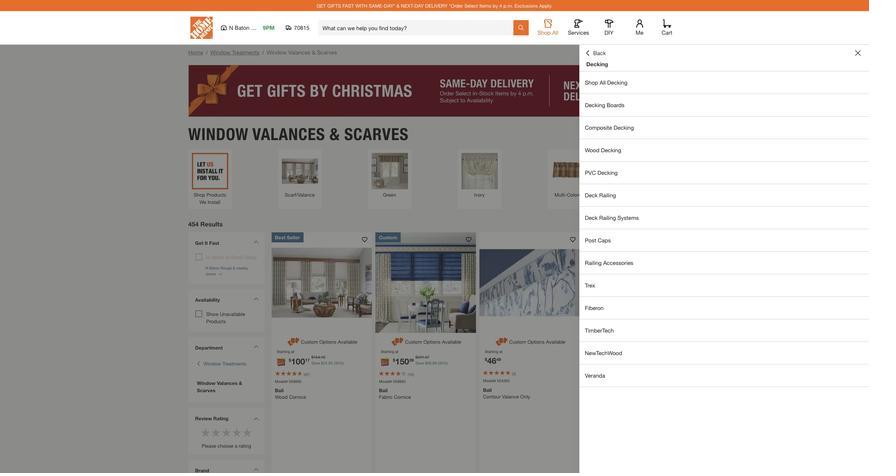 Task type: locate. For each thing, give the bounding box(es) containing it.
bali inside bali contour valance only
[[483, 387, 492, 393]]

0 vertical spatial ivory image
[[461, 153, 498, 189]]

railing down post
[[585, 260, 602, 266]]

multi-colored
[[554, 192, 584, 198]]

today
[[244, 254, 257, 260]]

1 deck from the top
[[585, 192, 598, 198]]

1 horizontal spatial save
[[415, 361, 424, 365]]

products down show
[[206, 318, 226, 324]]

0 vertical spatial valances
[[288, 49, 310, 56]]

1 vertical spatial railing
[[599, 214, 616, 221]]

1 horizontal spatial 35
[[439, 361, 443, 365]]

all for shop all decking
[[600, 79, 606, 86]]

more options icon image up 100
[[286, 336, 301, 347]]

2 options from the left
[[423, 339, 441, 345]]

ivory image up ivory
[[461, 153, 498, 189]]

0 horizontal spatial starting at
[[277, 349, 294, 354]]

wood inside menu
[[585, 147, 599, 153]]

drawer close image
[[855, 50, 861, 56]]

custom options available
[[301, 339, 357, 345], [405, 339, 461, 345], [509, 339, 565, 345]]

star symbol image up the a
[[232, 427, 242, 438]]

%) inside $ 231 . 37 save $ 80 . 98 ( 35 %)
[[443, 361, 448, 365]]

1 horizontal spatial more options icon image
[[390, 336, 405, 347]]

treatments down n baton rouge at the top
[[232, 49, 259, 56]]

newtechwood
[[585, 350, 622, 356]]

cornice for 100
[[289, 394, 306, 400]]

0 horizontal spatial 10
[[321, 355, 325, 359]]

model# 554260
[[483, 379, 510, 383]]

What can we help you find today? search field
[[322, 20, 513, 35]]

shop products we install image
[[192, 153, 228, 189]]

review
[[195, 415, 212, 421]]

decking right 'pvc'
[[597, 169, 618, 176]]

apply.
[[539, 3, 553, 9]]

model# left the 509893
[[379, 379, 392, 384]]

2 vertical spatial scarves
[[197, 387, 215, 393]]

2 available from the left
[[442, 339, 461, 345]]

model# left 554260 at the bottom of page
[[483, 379, 496, 383]]

0 horizontal spatial options
[[319, 339, 336, 345]]

%)
[[339, 361, 344, 365], [443, 361, 448, 365]]

all up 'decking boards' at right
[[600, 79, 606, 86]]

1 horizontal spatial starting at
[[381, 349, 398, 354]]

0 vertical spatial products
[[207, 192, 226, 198]]

get gifts fast with same-day* & next-day delivery *order select items by 4 p.m. exclusions apply.
[[317, 3, 553, 9]]

more options icon image
[[286, 336, 301, 347], [390, 336, 405, 347], [494, 336, 509, 347]]

results
[[200, 220, 223, 228]]

2 horizontal spatial options
[[528, 339, 545, 345]]

0 vertical spatial 97
[[601, 360, 605, 365]]

1 horizontal spatial scarves
[[317, 49, 337, 56]]

1 more options icon image from the left
[[286, 336, 301, 347]]

1 vertical spatial treatments
[[222, 361, 246, 367]]

2 save from the left
[[415, 361, 424, 365]]

fast
[[342, 3, 354, 9]]

star symbol image
[[200, 427, 211, 438], [211, 427, 221, 438], [221, 427, 232, 438]]

save inside $ 154 . 10 save $ 53 . 93 ( 35 %)
[[311, 361, 320, 365]]

2 %) from the left
[[443, 361, 448, 365]]

2 more options icon image from the left
[[390, 336, 405, 347]]

35
[[335, 361, 339, 365], [439, 361, 443, 365]]

shop up 'decking boards' at right
[[585, 79, 598, 86]]

1 available from the left
[[338, 339, 357, 345]]

home link
[[188, 49, 203, 56]]

railing inside deck railing systems link
[[599, 214, 616, 221]]

products inside show unavailable products
[[206, 318, 226, 324]]

1 vertical spatial shop
[[585, 79, 598, 86]]

2 custom options available from the left
[[405, 339, 461, 345]]

) up bali contour valance only at bottom right
[[515, 372, 516, 376]]

save inside $ 231 . 37 save $ 80 . 98 ( 35 %)
[[415, 361, 424, 365]]

97
[[601, 360, 605, 365], [305, 372, 309, 377]]

cornice inside bali fabric cornice
[[394, 394, 411, 400]]

railing accessories
[[585, 260, 633, 266]]

all
[[552, 29, 558, 36], [600, 79, 606, 86]]

products up the install
[[207, 192, 226, 198]]

treatments down department link
[[222, 361, 246, 367]]

2 35 from the left
[[439, 361, 443, 365]]

*order
[[449, 3, 463, 9]]

$ down 37
[[425, 361, 427, 365]]

model# 509893
[[379, 379, 406, 384]]

0 vertical spatial scarves
[[317, 49, 337, 56]]

1 vertical spatial wood
[[275, 394, 288, 400]]

2 vertical spatial valances
[[217, 380, 238, 386]]

railing inside deck railing link
[[599, 192, 616, 198]]

wood inside bali wood cornice
[[275, 394, 288, 400]]

sort
[[626, 219, 635, 225]]

0 horizontal spatial cornice
[[289, 394, 306, 400]]

products
[[207, 192, 226, 198], [206, 318, 226, 324]]

231
[[418, 355, 424, 359]]

cornice inside bali wood cornice
[[289, 394, 306, 400]]

1 star symbol image from the left
[[232, 427, 242, 438]]

shop inside the 'shop products we install'
[[194, 192, 205, 198]]

window valances & scarves
[[188, 124, 409, 144], [197, 380, 242, 393]]

get it fast
[[195, 240, 219, 246]]

choose
[[218, 443, 233, 449]]

97 down 17
[[305, 372, 309, 377]]

0 horizontal spatial %)
[[339, 361, 344, 365]]

1 horizontal spatial starting
[[381, 349, 394, 354]]

1 cornice from the left
[[289, 394, 306, 400]]

49
[[496, 357, 501, 362]]

0 horizontal spatial 35
[[335, 361, 339, 365]]

more options icon image up 150
[[390, 336, 405, 347]]

chat now
[[819, 341, 845, 347]]

0 horizontal spatial 97
[[305, 372, 309, 377]]

gifts
[[327, 3, 341, 9]]

n
[[229, 24, 233, 31]]

1 horizontal spatial available
[[442, 339, 461, 345]]

save down 231
[[415, 361, 424, 365]]

10 up veranda
[[591, 359, 601, 368]]

window treatments link down n
[[210, 49, 259, 56]]

shop down apply.
[[538, 29, 551, 36]]

& inside the "window valances & scarves" link
[[239, 380, 242, 386]]

2 horizontal spatial more options icon image
[[494, 336, 509, 347]]

39
[[409, 358, 414, 363]]

fast
[[209, 240, 219, 246]]

with
[[355, 3, 367, 9]]

star symbol image up please
[[200, 427, 211, 438]]

2 horizontal spatial shop
[[585, 79, 598, 86]]

1 horizontal spatial )
[[413, 372, 414, 377]]

%) inside $ 154 . 10 save $ 53 . 93 ( 35 %)
[[339, 361, 344, 365]]

1 horizontal spatial custom options available
[[405, 339, 461, 345]]

3 available from the left
[[546, 339, 565, 345]]

post
[[585, 237, 596, 244]]

starting inside starting at $ 46 49
[[485, 349, 498, 354]]

0 horizontal spatial custom options available
[[301, 339, 357, 345]]

( for bali contour valance only
[[512, 372, 513, 376]]

1 horizontal spatial all
[[600, 79, 606, 86]]

canova blackout polyester curtain valance image
[[584, 232, 684, 333]]

star symbol image
[[232, 427, 242, 438], [242, 427, 252, 438]]

1 horizontal spatial /
[[262, 50, 264, 56]]

1 vertical spatial valances
[[252, 124, 325, 144]]

bali
[[483, 387, 492, 393], [275, 388, 284, 393], [379, 388, 388, 393]]

cornice down the 509893
[[394, 394, 411, 400]]

1 custom options available from the left
[[301, 339, 357, 345]]

2 star symbol image from the left
[[211, 427, 221, 438]]

$ left 49
[[485, 357, 487, 362]]

cornice down 509895
[[289, 394, 306, 400]]

2 deck from the top
[[585, 214, 598, 221]]

at up 100
[[291, 349, 294, 354]]

2 vertical spatial railing
[[585, 260, 602, 266]]

2 horizontal spatial available
[[546, 339, 565, 345]]

( inside $ 231 . 37 save $ 80 . 98 ( 35 %)
[[438, 361, 439, 365]]

35 inside $ 231 . 37 save $ 80 . 98 ( 35 %)
[[439, 361, 443, 365]]

deck for deck railing
[[585, 192, 598, 198]]

2 starting from the left
[[381, 349, 394, 354]]

scarves
[[317, 49, 337, 56], [344, 124, 409, 144], [197, 387, 215, 393]]

0 vertical spatial shop
[[538, 29, 551, 36]]

green image
[[371, 153, 408, 189]]

2 cornice from the left
[[394, 394, 411, 400]]

ivory image right burgundy 'image'
[[607, 337, 623, 353]]

all left "services" on the right top of the page
[[552, 29, 558, 36]]

1 horizontal spatial wood
[[585, 147, 599, 153]]

options
[[319, 339, 336, 345], [423, 339, 441, 345], [528, 339, 545, 345]]

( for bali fabric cornice
[[408, 372, 409, 377]]

2 horizontal spatial custom options available
[[509, 339, 565, 345]]

decking up boards
[[607, 79, 628, 86]]

bali up contour
[[483, 387, 492, 393]]

star symbol image down review rating link
[[211, 427, 221, 438]]

1 starting from the left
[[277, 349, 290, 354]]

) down 39
[[413, 372, 414, 377]]

0 vertical spatial wood
[[585, 147, 599, 153]]

1 horizontal spatial options
[[423, 339, 441, 345]]

a
[[235, 443, 237, 449]]

) down 17
[[309, 372, 310, 377]]

/ right home
[[206, 50, 208, 56]]

) for 100
[[309, 372, 310, 377]]

post caps
[[585, 237, 611, 244]]

$ right 17
[[311, 355, 314, 359]]

0 horizontal spatial save
[[311, 361, 320, 365]]

1 options from the left
[[319, 339, 336, 345]]

shop
[[538, 29, 551, 36], [585, 79, 598, 86], [194, 192, 205, 198]]

2 star symbol image from the left
[[242, 427, 252, 438]]

trex
[[585, 282, 595, 289]]

( 3 )
[[512, 372, 516, 376]]

0 horizontal spatial scarves
[[197, 387, 215, 393]]

0 vertical spatial all
[[552, 29, 558, 36]]

-
[[607, 359, 611, 368]]

window valances & scarves link
[[195, 379, 258, 394]]

0 horizontal spatial /
[[206, 50, 208, 56]]

exclusions
[[514, 3, 538, 9]]

%) right 98
[[443, 361, 448, 365]]

starting at up 150
[[381, 349, 398, 354]]

products inside the 'shop products we install'
[[207, 192, 226, 198]]

delivery
[[425, 3, 448, 9]]

0 vertical spatial railing
[[599, 192, 616, 198]]

2 / from the left
[[262, 50, 264, 56]]

wood up 'pvc'
[[585, 147, 599, 153]]

treatments
[[232, 49, 259, 56], [222, 361, 246, 367]]

80
[[427, 361, 431, 365]]

starting at up 100
[[277, 349, 294, 354]]

starting up $ 150 39
[[381, 349, 394, 354]]

1 horizontal spatial ivory image
[[607, 337, 623, 353]]

1 vertical spatial all
[[600, 79, 606, 86]]

railing left systems
[[599, 214, 616, 221]]

chat
[[819, 341, 832, 347]]

2 horizontal spatial bali
[[483, 387, 492, 393]]

$ left 39
[[393, 358, 395, 363]]

1 horizontal spatial bali
[[379, 388, 388, 393]]

bali down "model# 509895"
[[275, 388, 284, 393]]

2 horizontal spatial )
[[515, 372, 516, 376]]

0 horizontal spatial )
[[309, 372, 310, 377]]

fiberon
[[585, 305, 604, 311]]

1 horizontal spatial %)
[[443, 361, 448, 365]]

1 horizontal spatial 97
[[601, 360, 605, 365]]

bali inside bali wood cornice
[[275, 388, 284, 393]]

starting up the 46
[[485, 349, 498, 354]]

model#
[[483, 379, 496, 383], [275, 379, 288, 384], [379, 379, 392, 384], [587, 386, 600, 390]]

veranda link
[[579, 365, 869, 387]]

scarves inside window valances & scarves
[[197, 387, 215, 393]]

veranda
[[585, 372, 605, 379]]

shop up the we
[[194, 192, 205, 198]]

35 right 98
[[439, 361, 443, 365]]

$ inside $ 150 39
[[393, 358, 395, 363]]

$ left 17
[[289, 358, 291, 363]]

35 inside $ 154 . 10 save $ 53 . 93 ( 35 %)
[[335, 361, 339, 365]]

post caps link
[[579, 229, 869, 252]]

1 star symbol image from the left
[[200, 427, 211, 438]]

1 35 from the left
[[335, 361, 339, 365]]

all inside shop all button
[[552, 29, 558, 36]]

menu
[[579, 71, 869, 387]]

burgundy image
[[589, 338, 603, 352]]

options for 150
[[423, 339, 441, 345]]

1 vertical spatial 97
[[305, 372, 309, 377]]

0 vertical spatial window treatments link
[[210, 49, 259, 56]]

star symbol image up rating
[[242, 427, 252, 438]]

deck right colored
[[585, 192, 598, 198]]

bali up fabric
[[379, 388, 388, 393]]

at left store at left bottom
[[226, 254, 230, 260]]

deck for deck railing systems
[[585, 214, 598, 221]]

2 vertical spatial shop
[[194, 192, 205, 198]]

1 save from the left
[[311, 361, 320, 365]]

1 starting at from the left
[[277, 349, 294, 354]]

)
[[515, 372, 516, 376], [309, 372, 310, 377], [413, 372, 414, 377]]

shop inside menu
[[585, 79, 598, 86]]

10
[[321, 355, 325, 359], [591, 359, 601, 368]]

0 vertical spatial deck
[[585, 192, 598, 198]]

/ down rouge
[[262, 50, 264, 56]]

more options icon image up starting at $ 46 49
[[494, 336, 509, 347]]

3 options from the left
[[528, 339, 545, 345]]

1 vertical spatial deck
[[585, 214, 598, 221]]

16
[[409, 372, 413, 377]]

deck railing systems link
[[579, 207, 869, 229]]

1 vertical spatial window treatments link
[[203, 360, 246, 367]]

composite
[[585, 124, 612, 131]]

shop inside button
[[538, 29, 551, 36]]

window treatments link down department link
[[203, 360, 246, 367]]

%) for 100
[[339, 361, 344, 365]]

0 horizontal spatial starting
[[277, 349, 290, 354]]

model# left 509895
[[275, 379, 288, 384]]

0 horizontal spatial ivory image
[[461, 153, 498, 189]]

at up 49
[[499, 349, 503, 354]]

starting up $ 100 17
[[277, 349, 290, 354]]

starting at
[[277, 349, 294, 354], [381, 349, 398, 354]]

2 horizontal spatial starting
[[485, 349, 498, 354]]

get
[[195, 240, 203, 246]]

deck up post
[[585, 214, 598, 221]]

3 starting from the left
[[485, 349, 498, 354]]

save for 150
[[415, 361, 424, 365]]

get it fast link
[[192, 236, 261, 252]]

options for 100
[[319, 339, 336, 345]]

stock
[[212, 254, 224, 260]]

1 horizontal spatial shop
[[538, 29, 551, 36]]

bali inside bali fabric cornice
[[379, 388, 388, 393]]

35 right 93
[[335, 361, 339, 365]]

railing up deck railing systems
[[599, 192, 616, 198]]

decking down "back" button
[[586, 61, 608, 67]]

2 starting at from the left
[[381, 349, 398, 354]]

$ up veranda
[[589, 360, 591, 365]]

97 left -
[[601, 360, 605, 365]]

custom for bali wood cornice
[[301, 339, 318, 345]]

0 horizontal spatial bali
[[275, 388, 284, 393]]

pvc decking
[[585, 169, 618, 176]]

decking down composite decking
[[601, 147, 621, 153]]

starting at $ 46 49
[[485, 349, 503, 366]]

10 up 53 at bottom
[[321, 355, 325, 359]]

0 horizontal spatial available
[[338, 339, 357, 345]]

decking down boards
[[614, 124, 634, 131]]

items
[[479, 3, 491, 9]]

1 vertical spatial products
[[206, 318, 226, 324]]

star symbol image up please choose a rating
[[221, 427, 232, 438]]

0 horizontal spatial wood
[[275, 394, 288, 400]]

contour
[[483, 394, 501, 400]]

0 horizontal spatial shop
[[194, 192, 205, 198]]

all inside shop all decking link
[[600, 79, 606, 86]]

1 horizontal spatial cornice
[[394, 394, 411, 400]]

$ inside starting at $ 46 49
[[485, 357, 487, 362]]

timbertech
[[585, 327, 614, 334]]

wood down "model# 509895"
[[275, 394, 288, 400]]

1 %) from the left
[[339, 361, 344, 365]]

0 horizontal spatial all
[[552, 29, 558, 36]]

0 horizontal spatial more options icon image
[[286, 336, 301, 347]]

diy
[[605, 29, 614, 36]]

starting for 150
[[381, 349, 394, 354]]

%) right 93
[[339, 361, 344, 365]]

$ inside $ 100 17
[[289, 358, 291, 363]]

$ 154 . 10 save $ 53 . 93 ( 35 %)
[[311, 355, 344, 365]]

ivory image
[[461, 153, 498, 189], [607, 337, 623, 353]]

fabric cornice image
[[376, 232, 476, 333]]

save down the "154"
[[311, 361, 320, 365]]

1 vertical spatial scarves
[[344, 124, 409, 144]]



Task type: describe. For each thing, give the bounding box(es) containing it.
menu containing shop all decking
[[579, 71, 869, 387]]

1 vertical spatial window valances & scarves
[[197, 380, 242, 393]]

multi-
[[554, 192, 567, 198]]

review rating link
[[195, 415, 240, 422]]

70815
[[294, 24, 309, 31]]

contour valance only image
[[480, 232, 580, 333]]

availability link
[[192, 293, 261, 309]]

554260
[[497, 379, 510, 383]]

model# 10299042x021bu
[[587, 386, 632, 390]]

1 / from the left
[[206, 50, 208, 56]]

available for 150
[[442, 339, 461, 345]]

bali wood cornice
[[275, 388, 306, 400]]

newtechwood link
[[579, 342, 869, 364]]

shop for shop all
[[538, 29, 551, 36]]

37
[[425, 355, 429, 359]]

boards
[[607, 102, 625, 108]]

model# down veranda
[[587, 386, 600, 390]]

railing inside railing accessories link
[[585, 260, 602, 266]]

154
[[314, 355, 320, 359]]

availability
[[195, 297, 220, 303]]

systems
[[618, 214, 639, 221]]

35 for 100
[[335, 361, 339, 365]]

decking left boards
[[585, 102, 605, 108]]

( inside $ 154 . 10 save $ 53 . 93 ( 35 %)
[[334, 361, 335, 365]]

shop all decking
[[585, 79, 628, 86]]

%) for 150
[[443, 361, 448, 365]]

30
[[625, 360, 629, 365]]

services button
[[567, 19, 590, 36]]

scarf/valance image
[[282, 153, 318, 189]]

me
[[636, 29, 644, 36]]

we
[[199, 199, 206, 205]]

get
[[317, 3, 326, 9]]

$ 100 17
[[289, 356, 310, 366]]

chocolate image
[[665, 337, 680, 353]]

1 horizontal spatial 10
[[591, 359, 601, 368]]

available for 100
[[338, 339, 357, 345]]

timbertech link
[[579, 320, 869, 342]]

0 vertical spatial treatments
[[232, 49, 259, 56]]

$ left 93
[[321, 361, 323, 365]]

back button
[[585, 50, 606, 57]]

( 16 )
[[408, 372, 414, 377]]

10299042x021bu
[[601, 386, 632, 390]]

) for 150
[[413, 372, 414, 377]]

department
[[195, 345, 223, 351]]

rouge
[[251, 24, 267, 31]]

day*
[[384, 3, 395, 9]]

green link
[[371, 153, 408, 198]]

model# for bali wood cornice
[[275, 379, 288, 384]]

wood decking link
[[579, 139, 869, 161]]

me button
[[628, 19, 651, 36]]

home / window treatments / window valances & scarves
[[188, 49, 337, 56]]

valances inside window valances & scarves
[[217, 380, 238, 386]]

150
[[395, 356, 409, 366]]

scarf/valance link
[[282, 153, 318, 198]]

3 custom options available from the left
[[509, 339, 565, 345]]

chat now link
[[799, 338, 865, 351]]

shop all button
[[537, 19, 559, 36]]

at inside starting at $ 46 49
[[499, 349, 503, 354]]

( 97 )
[[304, 372, 310, 377]]

$ 10 97 - $ 11 30
[[589, 359, 629, 368]]

fiberon link
[[579, 297, 869, 319]]

1 vertical spatial ivory image
[[607, 337, 623, 353]]

rating
[[239, 443, 251, 449]]

sort by:
[[626, 219, 643, 225]]

10 inside $ 154 . 10 save $ 53 . 93 ( 35 %)
[[321, 355, 325, 359]]

35 for 150
[[439, 361, 443, 365]]

custom options available for 150
[[405, 339, 461, 345]]

in stock at store today
[[206, 254, 257, 260]]

river blue image
[[626, 337, 642, 353]]

decking boards link
[[579, 94, 869, 116]]

shop all
[[538, 29, 558, 36]]

3
[[513, 372, 515, 376]]

custom options available for 100
[[301, 339, 357, 345]]

cart
[[662, 29, 672, 36]]

now
[[833, 341, 845, 347]]

deck railing link
[[579, 184, 869, 206]]

rating
[[213, 415, 228, 421]]

starting at for 150
[[381, 349, 398, 354]]

3 star symbol image from the left
[[221, 427, 232, 438]]

454
[[188, 220, 199, 228]]

show unavailable products link
[[206, 311, 245, 324]]

more options icon image for 150
[[390, 336, 405, 347]]

please choose a rating
[[202, 443, 251, 449]]

starting for 100
[[277, 349, 290, 354]]

railing accessories link
[[579, 252, 869, 274]]

shop for shop products we install
[[194, 192, 205, 198]]

gold image
[[645, 337, 661, 353]]

the home depot logo image
[[190, 17, 213, 39]]

454 results
[[188, 220, 223, 228]]

railing for deck railing systems
[[599, 214, 616, 221]]

509893
[[393, 379, 406, 384]]

unavailable
[[220, 311, 245, 317]]

save for 100
[[311, 361, 320, 365]]

multi-colored link
[[551, 153, 588, 198]]

day
[[414, 3, 424, 9]]

by:
[[636, 219, 643, 225]]

rod pocket valance image
[[641, 153, 677, 189]]

cornice for 150
[[394, 394, 411, 400]]

custom for bali contour valance only
[[509, 339, 526, 345]]

feedback link image
[[860, 117, 869, 155]]

starting at for 100
[[277, 349, 294, 354]]

97 inside $ 10 97 - $ 11 30
[[601, 360, 605, 365]]

it
[[205, 240, 208, 246]]

baton
[[235, 24, 250, 31]]

multi colored image
[[551, 153, 588, 189]]

scarf/valance
[[285, 192, 315, 198]]

review rating
[[195, 415, 228, 421]]

back
[[593, 50, 606, 56]]

custom for bali fabric cornice
[[405, 339, 422, 345]]

wood decking
[[585, 147, 621, 153]]

best
[[275, 234, 285, 240]]

next-
[[401, 3, 414, 9]]

4
[[499, 3, 502, 9]]

only
[[520, 394, 530, 400]]

bali for 150
[[379, 388, 388, 393]]

$ right -
[[613, 360, 615, 365]]

green
[[383, 192, 396, 198]]

model# for bali contour valance only
[[483, 379, 496, 383]]

100
[[291, 356, 305, 366]]

diy button
[[598, 19, 620, 36]]

2 horizontal spatial scarves
[[344, 124, 409, 144]]

show unavailable products
[[206, 311, 245, 324]]

bali for 100
[[275, 388, 284, 393]]

by
[[493, 3, 498, 9]]

wood cornice image
[[271, 232, 372, 333]]

$ right 39
[[415, 355, 418, 359]]

( for bali wood cornice
[[304, 372, 305, 377]]

composite decking
[[585, 124, 634, 131]]

at up 150
[[395, 349, 398, 354]]

ivory
[[474, 192, 485, 198]]

deck railing systems
[[585, 214, 639, 221]]

0 vertical spatial window valances & scarves
[[188, 124, 409, 144]]

window inside window valances & scarves
[[197, 380, 216, 386]]

railing for deck railing
[[599, 192, 616, 198]]

more options icon image for 100
[[286, 336, 301, 347]]

sponsored banner image
[[188, 65, 681, 117]]

model# for bali fabric cornice
[[379, 379, 392, 384]]

46
[[487, 356, 496, 366]]

509895
[[289, 379, 302, 384]]

bali fabric cornice
[[379, 388, 411, 400]]

colored
[[567, 192, 584, 198]]

3 more options icon image from the left
[[494, 336, 509, 347]]

ivory link
[[461, 153, 498, 198]]

all for shop all
[[552, 29, 558, 36]]

shop for shop all decking
[[585, 79, 598, 86]]

model# 509895
[[275, 379, 302, 384]]

in
[[206, 254, 210, 260]]



Task type: vqa. For each thing, say whether or not it's contained in the screenshot.
the rightmost Wood
yes



